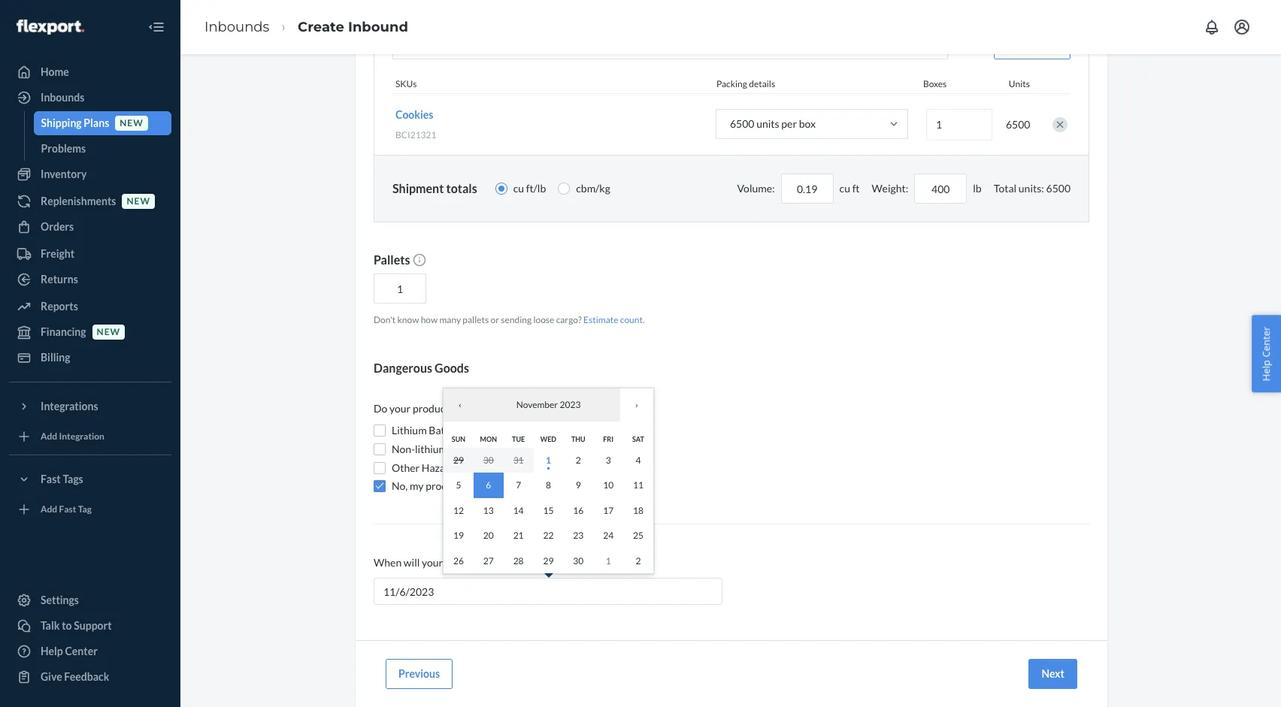 Task type: describe. For each thing, give the bounding box(es) containing it.
settings
[[41, 594, 79, 607]]

volume:
[[737, 182, 775, 195]]

november 11, 2023 element
[[633, 480, 643, 491]]

cu for cu ft
[[839, 182, 850, 195]]

1 vertical spatial 30 button
[[563, 548, 593, 574]]

14 button
[[503, 498, 533, 523]]

november 19, 2023 element
[[453, 530, 464, 541]]

‹
[[459, 399, 462, 411]]

billing
[[41, 351, 70, 364]]

10 button
[[593, 473, 623, 498]]

1 vertical spatial center
[[65, 645, 98, 658]]

weight:
[[872, 182, 908, 195]]

materials
[[474, 462, 518, 474]]

›
[[635, 399, 638, 411]]

november 2023
[[516, 399, 581, 411]]

16
[[573, 505, 584, 516]]

billing link
[[9, 346, 171, 370]]

december 2, 2023 element
[[636, 555, 641, 566]]

tags
[[63, 473, 83, 486]]

22 button
[[533, 523, 563, 548]]

0 text field
[[781, 174, 833, 204]]

freight link
[[9, 242, 171, 266]]

1 vertical spatial 1 button
[[593, 548, 623, 574]]

box
[[799, 117, 816, 130]]

total units: 6500
[[994, 182, 1071, 195]]

sun
[[452, 435, 465, 443]]

0 horizontal spatial 29 button
[[444, 448, 474, 473]]

non-lithium batteries
[[392, 443, 494, 456]]

per
[[781, 117, 797, 130]]

1 horizontal spatial inbounds link
[[204, 19, 269, 35]]

november 8, 2023 element
[[546, 480, 551, 491]]

add fast tag link
[[9, 498, 171, 522]]

lithium
[[392, 424, 427, 437]]

monday element
[[480, 435, 497, 443]]

23
[[573, 530, 584, 541]]

total
[[994, 182, 1017, 195]]

27
[[483, 555, 494, 566]]

november 26, 2023 element
[[453, 555, 464, 566]]

november 25, 2023 element
[[633, 530, 643, 541]]

november 7, 2023 element
[[516, 480, 521, 491]]

sat
[[632, 435, 644, 443]]

problems link
[[33, 137, 171, 161]]

5
[[456, 480, 461, 491]]

open notifications image
[[1203, 18, 1221, 36]]

help center inside help center link
[[41, 645, 98, 658]]

inventory link
[[9, 162, 171, 186]]

talk
[[41, 619, 60, 632]]

28
[[513, 555, 524, 566]]

inbound
[[348, 19, 408, 35]]

do your products contain any of the following?
[[374, 402, 586, 415]]

15
[[543, 505, 554, 516]]

november 29, 2023 element
[[543, 555, 554, 566]]

20
[[483, 530, 494, 541]]

home
[[41, 65, 69, 78]]

plans
[[84, 117, 109, 129]]

home link
[[9, 60, 171, 84]]

flexport logo image
[[17, 19, 84, 34]]

november 23, 2023 element
[[573, 530, 584, 541]]

give
[[41, 671, 62, 683]]

3 button
[[593, 448, 623, 473]]

november 28, 2023 element
[[513, 555, 524, 566]]

november 22, 2023 element
[[543, 530, 554, 541]]

1 for november 1, 2023 element
[[546, 454, 551, 466]]

do
[[374, 402, 387, 415]]

30 for october 30, 2023 element
[[483, 454, 494, 466]]

financing
[[41, 326, 86, 338]]

november 18, 2023 element
[[633, 505, 643, 516]]

orders link
[[9, 215, 171, 239]]

november 30, 2023 element
[[573, 555, 584, 566]]

8 button
[[533, 473, 563, 498]]

non-
[[392, 443, 415, 456]]

12 button
[[444, 498, 474, 523]]

october 30, 2023 element
[[483, 454, 494, 466]]

add integration
[[41, 431, 104, 442]]

november 6, 2023 element
[[486, 480, 491, 491]]

not
[[482, 480, 498, 493]]

create inbound link
[[298, 19, 408, 35]]

previous button
[[386, 659, 453, 689]]

november 5, 2023 element
[[456, 480, 461, 491]]

2 for december 2, 2023 element
[[636, 555, 641, 566]]

november 16, 2023 element
[[573, 505, 584, 516]]

0 vertical spatial 0 text field
[[914, 174, 967, 204]]

27 button
[[474, 548, 503, 574]]

add for add integration
[[41, 431, 57, 442]]

dangerous
[[374, 361, 432, 375]]

dangerous goods
[[374, 361, 469, 375]]

give feedback button
[[9, 665, 171, 689]]

‹ button
[[444, 389, 477, 422]]

your
[[389, 402, 411, 415]]

0 vertical spatial batteries
[[429, 424, 471, 437]]

6500 units per box
[[730, 117, 816, 130]]

5 button
[[444, 473, 474, 498]]

talk to support
[[41, 619, 112, 632]]

tuesday element
[[512, 435, 525, 443]]

help center button
[[1252, 315, 1281, 392]]

11/6/2023
[[383, 586, 434, 599]]

no,
[[392, 480, 408, 493]]

11
[[633, 480, 643, 491]]

16 button
[[563, 498, 593, 523]]

loose
[[533, 314, 554, 326]]

october 31, 2023 element
[[513, 454, 524, 466]]

november 4, 2023 element
[[636, 454, 641, 466]]

0 horizontal spatial 1 button
[[533, 448, 563, 473]]

9 button
[[563, 473, 593, 498]]

orders
[[41, 220, 74, 233]]

create
[[298, 19, 344, 35]]

november 1, 2023 element
[[546, 454, 551, 466]]

help inside help center button
[[1260, 360, 1273, 381]]

21 button
[[503, 523, 533, 548]]

6500 for 6500 units per box
[[730, 117, 754, 130]]

fast inside dropdown button
[[41, 473, 61, 486]]

2 horizontal spatial 6500
[[1046, 182, 1071, 195]]

help inside help center link
[[41, 645, 63, 658]]

my
[[410, 480, 424, 493]]

22
[[543, 530, 554, 541]]

november 13, 2023 element
[[483, 505, 494, 516]]

add for add fast tag
[[41, 504, 57, 515]]

1 vertical spatial batteries
[[449, 443, 492, 456]]

replenishments
[[41, 195, 116, 207]]

hazardous
[[537, 480, 584, 493]]

november 12, 2023 element
[[453, 505, 464, 516]]

sunday element
[[452, 435, 465, 443]]

1 horizontal spatial 2 button
[[623, 548, 653, 574]]

skus
[[395, 78, 417, 89]]

mon
[[480, 435, 497, 443]]

goods
[[435, 361, 469, 375]]

talk to support button
[[9, 614, 171, 638]]

lithium batteries
[[392, 424, 473, 437]]



Task type: vqa. For each thing, say whether or not it's contained in the screenshot.
4 pallets more
no



Task type: locate. For each thing, give the bounding box(es) containing it.
details
[[749, 78, 775, 89]]

cargo?
[[556, 314, 582, 326]]

25
[[633, 530, 643, 541]]

6500 down units
[[1006, 118, 1030, 131]]

1
[[546, 454, 551, 466], [606, 555, 611, 566]]

products up lithium batteries at the bottom left of the page
[[413, 402, 454, 415]]

None radio
[[558, 183, 570, 195]]

friday element
[[603, 435, 613, 443]]

1 down wednesday element
[[546, 454, 551, 466]]

wed
[[540, 435, 556, 443]]

lithium
[[415, 443, 447, 456]]

0 text field down pallets
[[374, 274, 426, 304]]

no, my products do not contain hazardous materials
[[392, 480, 629, 493]]

8
[[546, 480, 551, 491]]

0 horizontal spatial center
[[65, 645, 98, 658]]

0 vertical spatial fast
[[41, 473, 61, 486]]

6500 left units
[[730, 117, 754, 130]]

new for financing
[[97, 327, 120, 338]]

cookies
[[395, 108, 433, 121]]

settings link
[[9, 589, 171, 613]]

0 horizontal spatial cu
[[513, 182, 524, 195]]

fast left tags
[[41, 473, 61, 486]]

2 add from the top
[[41, 504, 57, 515]]

29 down the sunday element on the left bottom
[[453, 454, 464, 466]]

2
[[576, 454, 581, 466], [636, 555, 641, 566]]

0 vertical spatial 30 button
[[474, 448, 503, 473]]

6 button
[[474, 473, 503, 498]]

saturday element
[[632, 435, 644, 443]]

shipping plans
[[41, 117, 109, 129]]

1 button down wednesday element
[[533, 448, 563, 473]]

inbounds inside "breadcrumbs" navigation
[[204, 19, 269, 35]]

november 14, 2023 element
[[513, 505, 524, 516]]

0 vertical spatial new
[[120, 118, 143, 129]]

november 15, 2023 element
[[543, 505, 554, 516]]

or
[[491, 314, 499, 326]]

28 button
[[503, 548, 533, 574]]

fri
[[603, 435, 613, 443]]

1 down the 24 button
[[606, 555, 611, 566]]

1 vertical spatial 30
[[573, 555, 584, 566]]

0 horizontal spatial 2
[[576, 454, 581, 466]]

close navigation image
[[147, 18, 165, 36]]

2 button down 25
[[623, 548, 653, 574]]

november 10, 2023 element
[[603, 480, 614, 491]]

4 button
[[623, 448, 653, 473]]

None radio
[[495, 183, 507, 195]]

bci21321
[[395, 129, 436, 141]]

0 horizontal spatial help center
[[41, 645, 98, 658]]

0 vertical spatial 2
[[576, 454, 581, 466]]

1 vertical spatial 2 button
[[623, 548, 653, 574]]

2 vertical spatial new
[[97, 327, 120, 338]]

count
[[620, 314, 643, 326]]

integrations button
[[9, 395, 171, 419]]

29 for november 29, 2023 element
[[543, 555, 554, 566]]

30
[[483, 454, 494, 466], [573, 555, 584, 566]]

1 vertical spatial inbounds link
[[9, 86, 171, 110]]

november 2, 2023 element
[[576, 454, 581, 466]]

1 vertical spatial help
[[41, 645, 63, 658]]

1 vertical spatial 1
[[606, 555, 611, 566]]

any
[[492, 402, 509, 415]]

1 horizontal spatial center
[[1260, 326, 1273, 357]]

2 down 25 button
[[636, 555, 641, 566]]

tue
[[512, 435, 525, 443]]

november 27, 2023 element
[[483, 555, 494, 566]]

1 horizontal spatial cu
[[839, 182, 850, 195]]

0 horizontal spatial 6500
[[730, 117, 754, 130]]

the
[[522, 402, 537, 415]]

estimate
[[583, 314, 618, 326]]

17 button
[[593, 498, 623, 523]]

cu
[[513, 182, 524, 195], [839, 182, 850, 195]]

november 20, 2023 element
[[483, 530, 494, 541]]

23 button
[[563, 523, 593, 548]]

0 vertical spatial products
[[413, 402, 454, 415]]

boxes
[[923, 78, 947, 89]]

new for shipping plans
[[120, 118, 143, 129]]

add left integration on the bottom of the page
[[41, 431, 57, 442]]

9
[[576, 480, 581, 491]]

30 down mon
[[483, 454, 494, 466]]

contain
[[456, 402, 490, 415], [500, 480, 535, 493]]

1 vertical spatial new
[[127, 196, 150, 207]]

november 24, 2023 element
[[603, 530, 614, 541]]

november 2023 button
[[477, 389, 620, 422]]

6500 for 6500
[[1006, 118, 1030, 131]]

help center inside help center button
[[1260, 326, 1273, 381]]

30 for november 30, 2023 element in the bottom left of the page
[[573, 555, 584, 566]]

reports
[[41, 300, 78, 313]]

1 vertical spatial add
[[41, 504, 57, 515]]

center inside button
[[1260, 326, 1273, 357]]

6500 right units:
[[1046, 182, 1071, 195]]

Number of boxes number field
[[926, 109, 992, 140]]

24 button
[[593, 523, 623, 548]]

row
[[392, 93, 1071, 155]]

freight
[[41, 247, 74, 260]]

add
[[41, 431, 57, 442], [41, 504, 57, 515]]

0 horizontal spatial contain
[[456, 402, 490, 415]]

returns
[[41, 273, 78, 286]]

0 vertical spatial inbounds
[[204, 19, 269, 35]]

0 vertical spatial 29
[[453, 454, 464, 466]]

fast tags button
[[9, 468, 171, 492]]

products down hazardous at the bottom left
[[426, 480, 467, 493]]

0 text field left lb
[[914, 174, 967, 204]]

0 horizontal spatial 29
[[453, 454, 464, 466]]

1 horizontal spatial 1
[[606, 555, 611, 566]]

21
[[513, 530, 524, 541]]

wednesday element
[[540, 435, 556, 443]]

7
[[516, 480, 521, 491]]

shipment totals
[[392, 181, 477, 195]]

None checkbox
[[374, 424, 386, 437]]

november 21, 2023 element
[[513, 530, 524, 541]]

None checkbox
[[374, 443, 386, 455], [374, 462, 386, 474], [374, 480, 386, 493], [374, 443, 386, 455], [374, 462, 386, 474], [374, 480, 386, 493]]

0 horizontal spatial 30
[[483, 454, 494, 466]]

1 horizontal spatial inbounds
[[204, 19, 269, 35]]

units
[[1009, 78, 1030, 89]]

other hazardous materials
[[392, 462, 520, 474]]

november 3, 2023 element
[[606, 454, 611, 466]]

1 vertical spatial fast
[[59, 504, 76, 515]]

add fast tag
[[41, 504, 92, 515]]

cu left ft
[[839, 182, 850, 195]]

december 1, 2023 element
[[606, 555, 611, 566]]

add integration link
[[9, 425, 171, 449]]

› button
[[620, 389, 653, 422]]

1 vertical spatial inbounds
[[41, 91, 84, 104]]

integrations
[[41, 400, 98, 413]]

0 vertical spatial help
[[1260, 360, 1273, 381]]

products for do
[[426, 480, 467, 493]]

thursday element
[[571, 435, 585, 443]]

0 horizontal spatial inbounds
[[41, 91, 84, 104]]

1 horizontal spatial contain
[[500, 480, 535, 493]]

1 button down 24
[[593, 548, 623, 574]]

1 horizontal spatial 30
[[573, 555, 584, 566]]

1 horizontal spatial 30 button
[[563, 548, 593, 574]]

2 cu from the left
[[839, 182, 850, 195]]

1 for the december 1, 2023 element
[[606, 555, 611, 566]]

0 vertical spatial 30
[[483, 454, 494, 466]]

1 horizontal spatial 0 text field
[[914, 174, 967, 204]]

0 vertical spatial 1 button
[[533, 448, 563, 473]]

1 vertical spatial contain
[[500, 480, 535, 493]]

problems
[[41, 142, 86, 155]]

1 vertical spatial help center
[[41, 645, 98, 658]]

11 button
[[623, 473, 653, 498]]

create inbound
[[298, 19, 408, 35]]

30 down 23 button
[[573, 555, 584, 566]]

cu ft
[[839, 182, 860, 195]]

0 vertical spatial center
[[1260, 326, 1273, 357]]

30 button down the november 23, 2023 'element'
[[563, 548, 593, 574]]

2 for november 2, 2023 element
[[576, 454, 581, 466]]

november 17, 2023 element
[[603, 505, 614, 516]]

1 horizontal spatial 29
[[543, 555, 554, 566]]

0 text field
[[914, 174, 967, 204], [374, 274, 426, 304]]

30 button down mon
[[474, 448, 503, 473]]

cookies link
[[395, 108, 433, 121]]

1 horizontal spatial help center
[[1260, 326, 1273, 381]]

1 add from the top
[[41, 431, 57, 442]]

breadcrumbs navigation
[[192, 5, 420, 49]]

2 button down thu
[[563, 448, 593, 473]]

1 horizontal spatial 2
[[636, 555, 641, 566]]

october 29, 2023 element
[[453, 454, 464, 466]]

0 horizontal spatial 1
[[546, 454, 551, 466]]

0 vertical spatial 1
[[546, 454, 551, 466]]

1 vertical spatial products
[[426, 480, 467, 493]]

next button
[[1029, 659, 1077, 689]]

new down reports link
[[97, 327, 120, 338]]

1 vertical spatial 29
[[543, 555, 554, 566]]

29 for october 29, 2023 element
[[453, 454, 464, 466]]

materials
[[586, 480, 629, 493]]

reports link
[[9, 295, 171, 319]]

estimate count button
[[583, 314, 643, 326]]

29 button down november 22, 2023 element at the left bottom
[[533, 548, 563, 574]]

add down fast tags
[[41, 504, 57, 515]]

2 down thu
[[576, 454, 581, 466]]

0 vertical spatial inbounds link
[[204, 19, 269, 35]]

0 vertical spatial contain
[[456, 402, 490, 415]]

open account menu image
[[1233, 18, 1251, 36]]

help center
[[1260, 326, 1273, 381], [41, 645, 98, 658]]

0 vertical spatial help center
[[1260, 326, 1273, 381]]

0 horizontal spatial 2 button
[[563, 448, 593, 473]]

1 horizontal spatial 1 button
[[593, 548, 623, 574]]

cbm/kg
[[576, 182, 610, 195]]

17
[[603, 505, 614, 516]]

don't know how many pallets or sending loose cargo? estimate count .
[[374, 314, 645, 326]]

other
[[392, 462, 420, 474]]

tooltip containing ‹
[[443, 388, 654, 574]]

new for replenishments
[[127, 196, 150, 207]]

0 vertical spatial 29 button
[[444, 448, 474, 473]]

4
[[636, 454, 641, 466]]

tooltip
[[443, 388, 654, 574]]

units
[[756, 117, 779, 130]]

totals
[[446, 181, 477, 195]]

contain up november 14, 2023 element
[[500, 480, 535, 493]]

1 cu from the left
[[513, 182, 524, 195]]

29 button down the sunday element on the left bottom
[[444, 448, 474, 473]]

29 down 22 button
[[543, 555, 554, 566]]

november 9, 2023 element
[[576, 480, 581, 491]]

18
[[633, 505, 643, 516]]

cu for cu ft/lb
[[513, 182, 524, 195]]

1 vertical spatial 29 button
[[533, 548, 563, 574]]

1 horizontal spatial 6500
[[1006, 118, 1030, 131]]

fast left tag
[[59, 504, 76, 515]]

do
[[469, 480, 480, 493]]

0 vertical spatial 2 button
[[563, 448, 593, 473]]

2023
[[560, 399, 581, 411]]

0 horizontal spatial inbounds link
[[9, 86, 171, 110]]

units:
[[1019, 182, 1044, 195]]

1 vertical spatial 0 text field
[[374, 274, 426, 304]]

0 horizontal spatial 30 button
[[474, 448, 503, 473]]

1 vertical spatial 2
[[636, 555, 641, 566]]

row containing cookies
[[392, 93, 1071, 155]]

29
[[453, 454, 464, 466], [543, 555, 554, 566]]

1 horizontal spatial 29 button
[[533, 548, 563, 574]]

26
[[453, 555, 464, 566]]

0 horizontal spatial help
[[41, 645, 63, 658]]

cu left ft/lb
[[513, 182, 524, 195]]

new up orders link
[[127, 196, 150, 207]]

previous
[[398, 668, 440, 680]]

feedback
[[64, 671, 109, 683]]

products for contain
[[413, 402, 454, 415]]

new right plans
[[120, 118, 143, 129]]

to
[[62, 619, 72, 632]]

0 vertical spatial add
[[41, 431, 57, 442]]

6500
[[730, 117, 754, 130], [1006, 118, 1030, 131], [1046, 182, 1071, 195]]

next
[[1042, 668, 1065, 680]]

1 horizontal spatial help
[[1260, 360, 1273, 381]]

contain left any
[[456, 402, 490, 415]]

0 horizontal spatial 0 text field
[[374, 274, 426, 304]]

lb
[[973, 182, 982, 195]]



